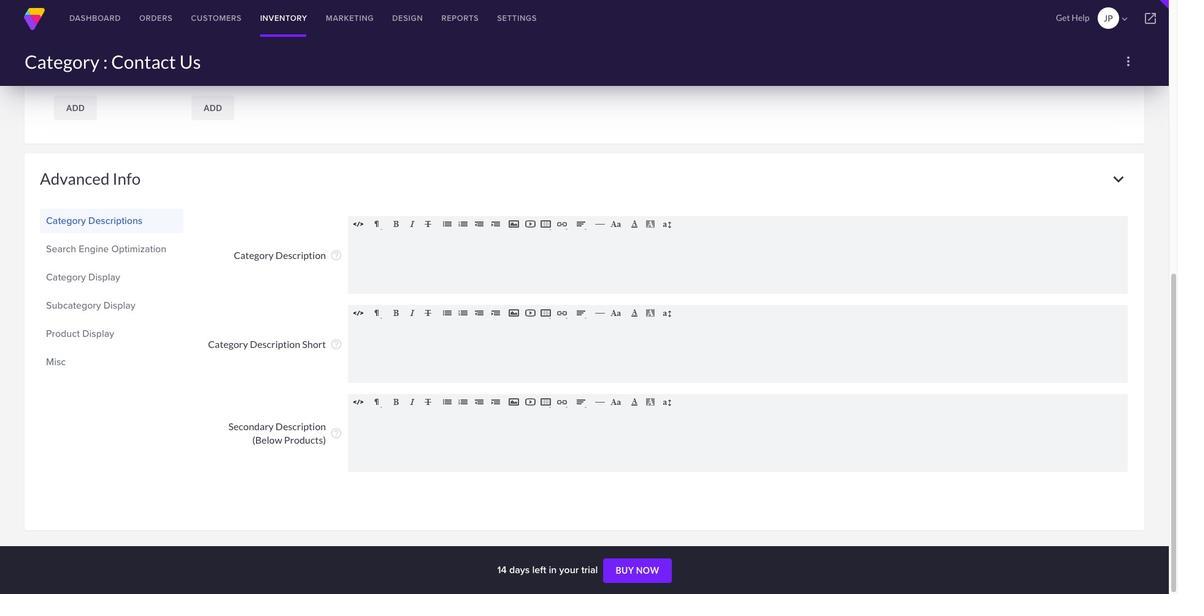 Task type: describe. For each thing, give the bounding box(es) containing it.
category : contact us
[[25, 50, 201, 72]]

settings
[[498, 12, 537, 24]]

search engine optimization link
[[46, 239, 177, 259]]

engine
[[79, 242, 109, 256]]

trial
[[582, 563, 598, 577]]

short
[[302, 338, 326, 350]]

category description help_outline
[[234, 249, 343, 262]]

category descriptions link
[[46, 210, 177, 231]]

product
[[46, 326, 80, 340]]

description for (below
[[276, 420, 326, 432]]

reports
[[442, 12, 479, 24]]


[[1120, 13, 1131, 25]]

category for category : contact us
[[25, 50, 100, 72]]

more_vert button
[[1117, 49, 1141, 74]]

1 add from the left
[[66, 103, 85, 113]]

inventory
[[260, 12, 308, 24]]

misc
[[46, 355, 66, 369]]

advanced
[[40, 169, 110, 188]]

secondary description (below products) help_outline
[[229, 420, 343, 446]]

marketing
[[326, 12, 374, 24]]

now
[[636, 566, 660, 576]]

left
[[533, 563, 547, 577]]

search
[[46, 242, 76, 256]]

dashboard
[[69, 12, 121, 24]]

category descriptions
[[46, 213, 143, 228]]

get
[[1057, 12, 1071, 23]]

description for help_outline
[[276, 249, 326, 261]]

subcategory
[[46, 298, 101, 312]]

:
[[103, 50, 108, 72]]

 link
[[1133, 0, 1170, 37]]

dashboard link
[[60, 0, 130, 37]]

customers
[[191, 12, 242, 24]]

help_outline inside secondary description (below products) help_outline
[[330, 427, 343, 440]]

(below
[[252, 434, 282, 446]]

help_outline inside category description short help_outline
[[330, 338, 343, 351]]

category for category display
[[46, 270, 86, 284]]

orders
[[139, 12, 173, 24]]

14
[[498, 563, 507, 577]]

secondary
[[229, 420, 274, 432]]

display for category display
[[88, 270, 120, 284]]

product display link
[[46, 323, 177, 344]]

product display
[[46, 326, 114, 340]]

days
[[510, 563, 530, 577]]

search engine optimization
[[46, 242, 167, 256]]

contact
[[111, 50, 176, 72]]



Task type: vqa. For each thing, say whether or not it's contained in the screenshot.
second | from right
no



Task type: locate. For each thing, give the bounding box(es) containing it.
14 days left in your trial
[[498, 563, 601, 577]]

us
[[180, 50, 201, 72]]

0 horizontal spatial add link
[[54, 96, 97, 120]]

display down category display link
[[104, 298, 136, 312]]

expand_more
[[1109, 169, 1130, 189]]

2 add link from the left
[[192, 96, 235, 120]]

add
[[66, 103, 85, 113], [204, 103, 222, 113]]

category inside category description help_outline
[[234, 249, 274, 261]]

add link down category : contact us
[[54, 96, 97, 120]]

subcategory display
[[46, 298, 136, 312]]

category for category description short help_outline
[[208, 338, 248, 350]]

display for subcategory display
[[104, 298, 136, 312]]

optimization
[[111, 242, 167, 256]]

2 vertical spatial display
[[82, 326, 114, 340]]

2 add from the left
[[204, 103, 222, 113]]

display inside category display link
[[88, 270, 120, 284]]

0 horizontal spatial add
[[66, 103, 85, 113]]

in
[[549, 563, 557, 577]]

category for category descriptions
[[46, 213, 86, 228]]

add link down the us
[[192, 96, 235, 120]]

description
[[276, 249, 326, 261], [250, 338, 300, 350], [276, 420, 326, 432]]


[[1144, 11, 1159, 26]]

jp
[[1105, 13, 1114, 23]]

display inside subcategory display link
[[104, 298, 136, 312]]

display down the subcategory display on the bottom left of the page
[[82, 326, 114, 340]]

category display
[[46, 270, 120, 284]]

description inside secondary description (below products) help_outline
[[276, 420, 326, 432]]

help_outline inside category description help_outline
[[330, 249, 343, 262]]

buy now link
[[604, 559, 672, 583]]

more_vert
[[1122, 54, 1136, 69]]

1 vertical spatial display
[[104, 298, 136, 312]]

add link
[[54, 96, 97, 120], [192, 96, 235, 120]]

category display link
[[46, 267, 177, 288]]

display for product display
[[82, 326, 114, 340]]

2 vertical spatial help_outline
[[330, 427, 343, 440]]

advanced info
[[40, 169, 141, 188]]

category inside category description short help_outline
[[208, 338, 248, 350]]

display down 'search engine optimization'
[[88, 270, 120, 284]]

0 vertical spatial display
[[88, 270, 120, 284]]

1 vertical spatial help_outline
[[330, 338, 343, 351]]

subcategory display link
[[46, 295, 177, 316]]

get help
[[1057, 12, 1090, 23]]

1 horizontal spatial add link
[[192, 96, 235, 120]]

description inside category description help_outline
[[276, 249, 326, 261]]

category for category description help_outline
[[234, 249, 274, 261]]

category
[[25, 50, 100, 72], [46, 213, 86, 228], [234, 249, 274, 261], [46, 270, 86, 284], [208, 338, 248, 350]]

products)
[[284, 434, 326, 446]]

help
[[1072, 12, 1090, 23]]

2 help_outline from the top
[[330, 338, 343, 351]]

2 vertical spatial description
[[276, 420, 326, 432]]

buy
[[616, 566, 635, 576]]

buy now
[[616, 566, 660, 576]]

1 vertical spatial description
[[250, 338, 300, 350]]

your
[[560, 563, 579, 577]]

description inside category description short help_outline
[[250, 338, 300, 350]]

0 vertical spatial help_outline
[[330, 249, 343, 262]]

display inside product display "link"
[[82, 326, 114, 340]]

help_outline
[[330, 249, 343, 262], [330, 338, 343, 351], [330, 427, 343, 440]]

category inside category display link
[[46, 270, 86, 284]]

1 help_outline from the top
[[330, 249, 343, 262]]

1 add link from the left
[[54, 96, 97, 120]]

3 help_outline from the top
[[330, 427, 343, 440]]

category inside 'category descriptions' link
[[46, 213, 86, 228]]

description for short
[[250, 338, 300, 350]]

display
[[88, 270, 120, 284], [104, 298, 136, 312], [82, 326, 114, 340]]

info
[[113, 169, 141, 188]]

0 vertical spatial description
[[276, 249, 326, 261]]

misc link
[[46, 352, 177, 372]]

category description short help_outline
[[208, 338, 343, 351]]

design
[[393, 12, 423, 24]]

1 horizontal spatial add
[[204, 103, 222, 113]]

descriptions
[[88, 213, 143, 228]]



